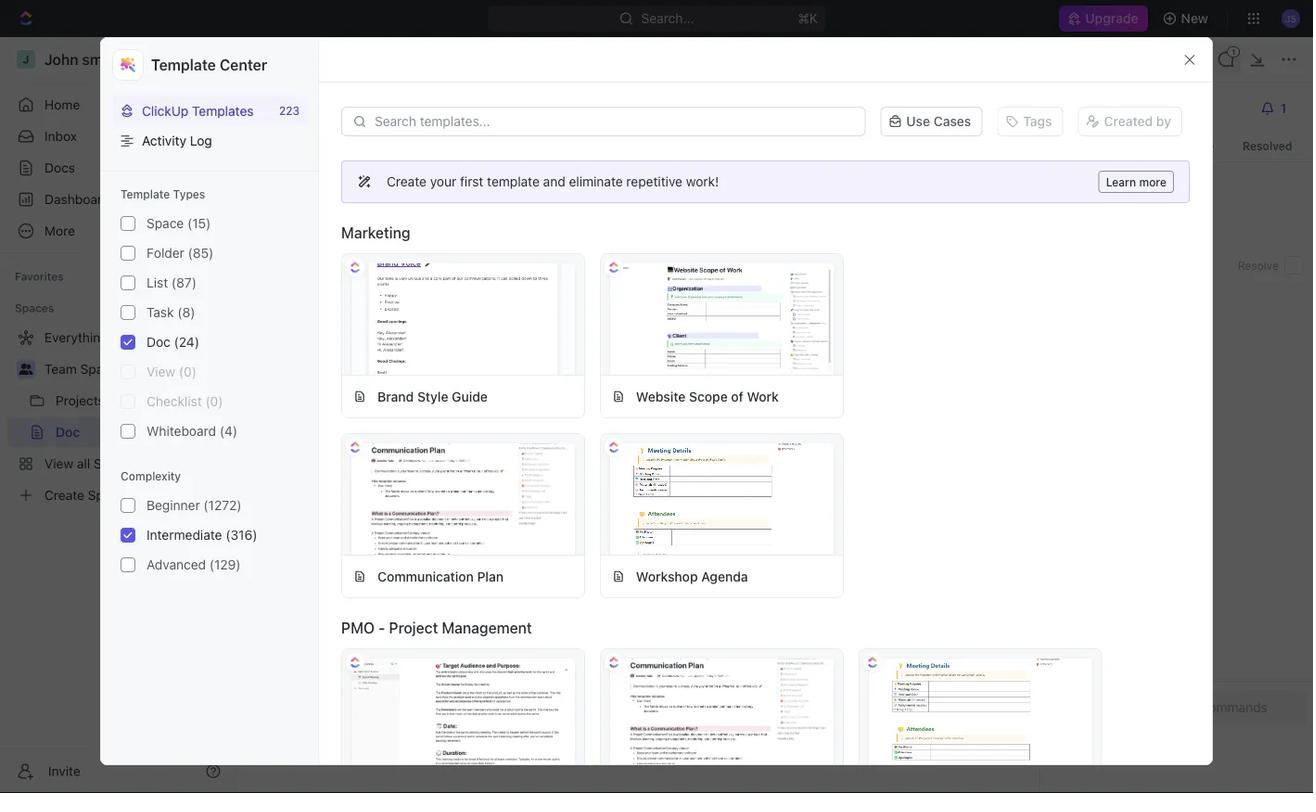 Task type: describe. For each thing, give the bounding box(es) containing it.
assigned to me
[[1130, 139, 1214, 152]]

types
[[173, 187, 205, 200]]

you
[[1074, 188, 1095, 202]]

work
[[747, 389, 779, 404]]

workshop agenda
[[636, 569, 748, 584]]

brand style guide
[[377, 389, 488, 404]]

john smith cell
[[534, 384, 720, 409]]

comments
[[1055, 98, 1139, 118]]

to do for task 3
[[731, 444, 764, 456]]

activity log button
[[112, 126, 307, 156]]

resolve
[[1238, 259, 1279, 272]]

(85)
[[188, 245, 214, 261]]

whiteboard
[[147, 423, 216, 439]]

communication
[[377, 569, 474, 584]]

checklist
[[147, 394, 202, 409]]

advanced
[[147, 557, 206, 572]]

2
[[384, 416, 391, 430]]

upgrade link
[[1060, 6, 1148, 32]]

communication plan
[[377, 569, 504, 584]]

team space link for user group icon in sidebar 'navigation'
[[45, 354, 224, 384]]

learn
[[1106, 175, 1136, 188]]

docs link
[[7, 153, 228, 183]]

inbox link
[[7, 122, 228, 151]]

john
[[541, 390, 565, 404]]

whiteboard (4)
[[147, 423, 238, 439]]

1 comment
[[317, 128, 383, 144]]

workshop
[[636, 569, 698, 584]]

more
[[1139, 175, 1167, 188]]

tasks...
[[385, 339, 422, 352]]

(8)
[[177, 305, 195, 320]]

0 horizontal spatial 1
[[317, 128, 323, 144]]

website scope of work
[[636, 389, 779, 404]]

projects
[[387, 291, 430, 304]]

task for task 3
[[355, 442, 381, 456]]

Search templates... text field
[[375, 114, 855, 129]]

your
[[430, 174, 457, 189]]

created by
[[1104, 114, 1171, 129]]

learn more link
[[1099, 171, 1174, 193]]

task 3
[[355, 442, 392, 456]]

template center
[[151, 56, 267, 74]]

(1272)
[[204, 498, 242, 513]]

(15)
[[187, 216, 211, 231]]

-
[[379, 619, 385, 637]]

(316)
[[226, 527, 257, 543]]

team space for user group icon in sidebar 'navigation'
[[45, 361, 118, 377]]

use cases button
[[873, 105, 990, 138]]

Advanced (129) checkbox
[[121, 558, 135, 572]]

(0) for view (0)
[[179, 364, 197, 379]]

0 vertical spatial to
[[1183, 139, 1194, 152]]

⌘k
[[798, 11, 818, 26]]

upgrade
[[1085, 11, 1139, 26]]

223
[[279, 104, 300, 117]]

new button
[[1155, 4, 1220, 33]]

press space to select this row. row containing task 3
[[349, 436, 1276, 462]]

center
[[220, 56, 267, 74]]

inbox
[[45, 128, 77, 144]]

advanced (129)
[[147, 557, 241, 572]]

new for new task
[[336, 471, 357, 483]]

activity log
[[142, 133, 212, 148]]

1 vertical spatial 1
[[384, 390, 390, 404]]

clickup templates
[[142, 103, 254, 118]]

repetitive
[[626, 174, 683, 189]]

grid containing task 1
[[312, 361, 1276, 556]]

list (87)
[[147, 275, 197, 290]]

template
[[487, 174, 540, 189]]

Beginner (1272) checkbox
[[121, 498, 135, 513]]

use
[[906, 114, 930, 129]]

team space / projects table
[[311, 291, 430, 329]]

learn more
[[1106, 175, 1167, 188]]

checklist (0)
[[147, 394, 223, 409]]

do for 3
[[748, 444, 764, 456]]

of
[[731, 389, 744, 404]]

pmo - project management
[[341, 619, 532, 637]]

1 horizontal spatial user group image
[[254, 55, 263, 63]]

in progress cell
[[720, 384, 905, 409]]

Intermediate (316) checkbox
[[121, 528, 135, 543]]

project
[[389, 619, 438, 637]]

list
[[147, 275, 168, 290]]

smith
[[568, 390, 599, 404]]

templates
[[192, 103, 254, 118]]

mins
[[1084, 204, 1107, 216]]

(0) for checklist (0)
[[205, 394, 223, 409]]

folder
[[147, 245, 184, 261]]

template for template center
[[151, 56, 216, 74]]

management
[[442, 619, 532, 637]]

create
[[387, 174, 427, 189]]

by
[[1157, 114, 1171, 129]]

you 4 mins
[[1074, 188, 1107, 216]]



Task type: locate. For each thing, give the bounding box(es) containing it.
0 vertical spatial team space
[[270, 52, 343, 67]]

in progress
[[731, 392, 800, 404]]

task up task 2
[[355, 390, 381, 404]]

create your first template and eliminate repetitive work!
[[387, 174, 719, 189]]

1 vertical spatial do
[[748, 444, 764, 456]]

2 to do cell from the top
[[720, 436, 905, 461]]

0 vertical spatial do
[[748, 418, 764, 430]]

cell
[[312, 384, 349, 409], [312, 410, 349, 435], [534, 410, 720, 435], [312, 436, 349, 461], [534, 436, 720, 461]]

task 2
[[355, 416, 391, 430]]

team space link for right user group icon
[[270, 52, 343, 67]]

team space for right user group icon
[[270, 52, 343, 67]]

template
[[151, 56, 216, 74], [121, 187, 170, 200]]

to for task 2
[[731, 418, 745, 430]]

do for 2
[[748, 418, 764, 430]]

space left view
[[80, 361, 118, 377]]

0 vertical spatial (0)
[[179, 364, 197, 379]]

team up table
[[312, 291, 340, 304]]

0 horizontal spatial team space
[[45, 361, 118, 377]]

intermediate
[[147, 527, 222, 543]]

favorites
[[15, 270, 64, 283]]

guide
[[452, 389, 488, 404]]

space left /
[[343, 291, 376, 304]]

tags button
[[997, 107, 1063, 136]]

use cases button
[[881, 107, 982, 136]]

to
[[1183, 139, 1194, 152], [731, 418, 745, 430], [731, 444, 745, 456]]

js
[[1051, 190, 1063, 202]]

task
[[147, 305, 174, 320], [355, 390, 381, 404], [355, 416, 381, 430], [355, 442, 381, 456], [360, 471, 382, 483]]

team space inside sidebar 'navigation'
[[45, 361, 118, 377]]

template types
[[121, 187, 205, 200]]

task for task 1
[[355, 390, 381, 404]]

2 vertical spatial to
[[731, 444, 745, 456]]

new for new
[[1181, 11, 1209, 26]]

to do cell
[[720, 410, 905, 435], [720, 436, 905, 461]]

docs
[[45, 160, 75, 175]]

team inside team space / projects table
[[312, 291, 340, 304]]

plan
[[477, 569, 504, 584]]

2 to do from the top
[[731, 444, 764, 456]]

task for task (8)
[[147, 305, 174, 320]]

intermediate (316)
[[147, 527, 257, 543]]

space up 1 comment
[[306, 52, 343, 67]]

(87)
[[172, 275, 197, 290]]

task for task 2
[[355, 416, 381, 430]]

template for template types
[[121, 187, 170, 200]]

1 vertical spatial (0)
[[205, 394, 223, 409]]

None checkbox
[[121, 216, 135, 231], [121, 246, 135, 261], [121, 276, 135, 290], [121, 305, 135, 320], [121, 424, 135, 439], [121, 216, 135, 231], [121, 246, 135, 261], [121, 276, 135, 290], [121, 305, 135, 320], [121, 424, 135, 439]]

doc
[[147, 334, 171, 350]]

1 horizontal spatial new
[[1181, 11, 1209, 26]]

0 vertical spatial template
[[151, 56, 216, 74]]

resolved
[[1243, 139, 1292, 152]]

team inside sidebar 'navigation'
[[45, 361, 77, 377]]

user group image inside sidebar 'navigation'
[[19, 364, 33, 375]]

dashboards
[[45, 192, 117, 207]]

0 vertical spatial 1
[[317, 128, 323, 144]]

0 vertical spatial new
[[1181, 11, 1209, 26]]

2 vertical spatial team
[[45, 361, 77, 377]]

grid
[[312, 361, 1276, 556]]

search...
[[641, 11, 694, 26]]

1 row group from the left
[[312, 384, 349, 494]]

1 vertical spatial new
[[336, 471, 357, 483]]

work!
[[686, 174, 719, 189]]

progress
[[744, 392, 800, 404]]

0 vertical spatial to do
[[731, 418, 764, 430]]

1 vertical spatial to
[[731, 418, 745, 430]]

Search tasks... text field
[[345, 333, 499, 359]]

1 vertical spatial to do cell
[[720, 436, 905, 461]]

task left 2
[[355, 416, 381, 430]]

#
[[326, 365, 333, 378]]

1 vertical spatial to do
[[731, 444, 764, 456]]

(0) up '(4)'
[[205, 394, 223, 409]]

task 1
[[355, 390, 390, 404]]

website
[[636, 389, 686, 404]]

1
[[317, 128, 323, 144], [384, 390, 390, 404]]

1 vertical spatial team space
[[45, 361, 118, 377]]

press space to select this row. row containing task 2
[[349, 410, 1276, 436]]

1 horizontal spatial (0)
[[205, 394, 223, 409]]

1 horizontal spatial team
[[270, 52, 302, 67]]

untitled
[[297, 152, 434, 195]]

None checkbox
[[121, 335, 135, 350], [121, 365, 135, 379], [121, 394, 135, 409], [121, 335, 135, 350], [121, 365, 135, 379], [121, 394, 135, 409]]

activity
[[142, 133, 186, 148]]

row group containing task 1
[[349, 384, 1276, 523]]

1 vertical spatial team space link
[[45, 354, 224, 384]]

space inside team space / projects table
[[343, 291, 376, 304]]

sidebar navigation
[[0, 37, 237, 793]]

1 to do from the top
[[731, 418, 764, 430]]

team down spaces
[[45, 361, 77, 377]]

team right center
[[270, 52, 302, 67]]

1 do from the top
[[748, 418, 764, 430]]

style
[[417, 389, 448, 404]]

1 vertical spatial user group image
[[19, 364, 33, 375]]

team space link up 223
[[270, 52, 343, 67]]

1 horizontal spatial team space
[[270, 52, 343, 67]]

and
[[543, 174, 566, 189]]

last
[[360, 217, 386, 233]]

0 vertical spatial team space link
[[270, 52, 343, 67]]

template down "docs" link at the top of page
[[121, 187, 170, 200]]

user group image
[[254, 55, 263, 63], [19, 364, 33, 375]]

cases
[[934, 114, 971, 129]]

1 vertical spatial template
[[121, 187, 170, 200]]

log
[[190, 133, 212, 148]]

to do cell for task 2
[[720, 410, 905, 435]]

to for task 3
[[731, 444, 745, 456]]

1 to do cell from the top
[[720, 410, 905, 435]]

home link
[[7, 90, 228, 120]]

0 vertical spatial to do cell
[[720, 410, 905, 435]]

created
[[1104, 114, 1153, 129]]

row group
[[312, 384, 349, 494], [349, 384, 1276, 523]]

0 horizontal spatial team space link
[[45, 354, 224, 384]]

new task
[[336, 471, 382, 483]]

to do for task 2
[[731, 418, 764, 430]]

created by button
[[1078, 107, 1183, 136]]

0 vertical spatial team
[[270, 52, 302, 67]]

in
[[731, 392, 742, 404]]

new inside button
[[1181, 11, 1209, 26]]

space inside sidebar 'navigation'
[[80, 361, 118, 377]]

(4)
[[220, 423, 238, 439]]

updated:
[[389, 217, 445, 233]]

press space to select this row. row
[[312, 384, 349, 410], [349, 384, 1276, 410], [312, 410, 349, 436], [349, 410, 1276, 436], [312, 436, 349, 462], [349, 436, 1276, 462], [349, 524, 1276, 556]]

new right the upgrade
[[1181, 11, 1209, 26]]

space
[[306, 52, 343, 67], [147, 216, 184, 231], [343, 291, 376, 304], [80, 361, 118, 377]]

task left 3
[[355, 442, 381, 456]]

first
[[460, 174, 484, 189]]

agenda
[[701, 569, 748, 584]]

team space down spaces
[[45, 361, 118, 377]]

new down task 3 on the left bottom of page
[[336, 471, 357, 483]]

team space up 223
[[270, 52, 343, 67]]

doc (24)
[[147, 334, 199, 350]]

0 horizontal spatial new
[[336, 471, 357, 483]]

1 up 2
[[384, 390, 390, 404]]

john smith
[[541, 390, 599, 404]]

search
[[345, 339, 381, 352]]

do
[[748, 418, 764, 430], [748, 444, 764, 456]]

new inside grid
[[336, 471, 357, 483]]

space down template types
[[147, 216, 184, 231]]

press space to select this row. row containing task 1
[[349, 384, 1276, 410]]

0 vertical spatial user group image
[[254, 55, 263, 63]]

brand
[[377, 389, 414, 404]]

4
[[1074, 204, 1081, 216]]

comment
[[327, 128, 383, 144]]

task (8)
[[147, 305, 195, 320]]

task left (8)
[[147, 305, 174, 320]]

1 horizontal spatial 1
[[384, 390, 390, 404]]

spaces
[[15, 301, 54, 314]]

complexity
[[121, 469, 181, 482]]

2 do from the top
[[748, 444, 764, 456]]

pmo
[[341, 619, 375, 637]]

0 horizontal spatial (0)
[[179, 364, 197, 379]]

0 horizontal spatial team
[[45, 361, 77, 377]]

2 row group from the left
[[349, 384, 1276, 523]]

tags button
[[990, 105, 1071, 138]]

template up clickup templates
[[151, 56, 216, 74]]

team
[[270, 52, 302, 67], [312, 291, 340, 304], [45, 361, 77, 377]]

marketing
[[341, 224, 410, 242]]

tags
[[1023, 114, 1052, 129]]

to do cell for task 3
[[720, 436, 905, 461]]

created by button
[[1071, 105, 1190, 138]]

2 horizontal spatial team
[[312, 291, 340, 304]]

1 horizontal spatial team space link
[[270, 52, 343, 67]]

dashboards link
[[7, 185, 228, 214]]

eliminate
[[569, 174, 623, 189]]

0 horizontal spatial user group image
[[19, 364, 33, 375]]

favorites button
[[7, 265, 71, 288]]

view
[[147, 364, 175, 379]]

1 vertical spatial team
[[312, 291, 340, 304]]

(129)
[[209, 557, 241, 572]]

1 left comment
[[317, 128, 323, 144]]

row
[[349, 361, 1276, 383]]

clickup
[[142, 103, 189, 118]]

team space
[[270, 52, 343, 67], [45, 361, 118, 377]]

beginner (1272)
[[147, 498, 242, 513]]

(0) right view
[[179, 364, 197, 379]]

(24)
[[174, 334, 199, 350]]

team space link down doc
[[45, 354, 224, 384]]

assigned
[[1130, 139, 1180, 152]]

task down task 3 on the left bottom of page
[[360, 471, 382, 483]]



Task type: vqa. For each thing, say whether or not it's contained in the screenshot.
"inbox" link
yes



